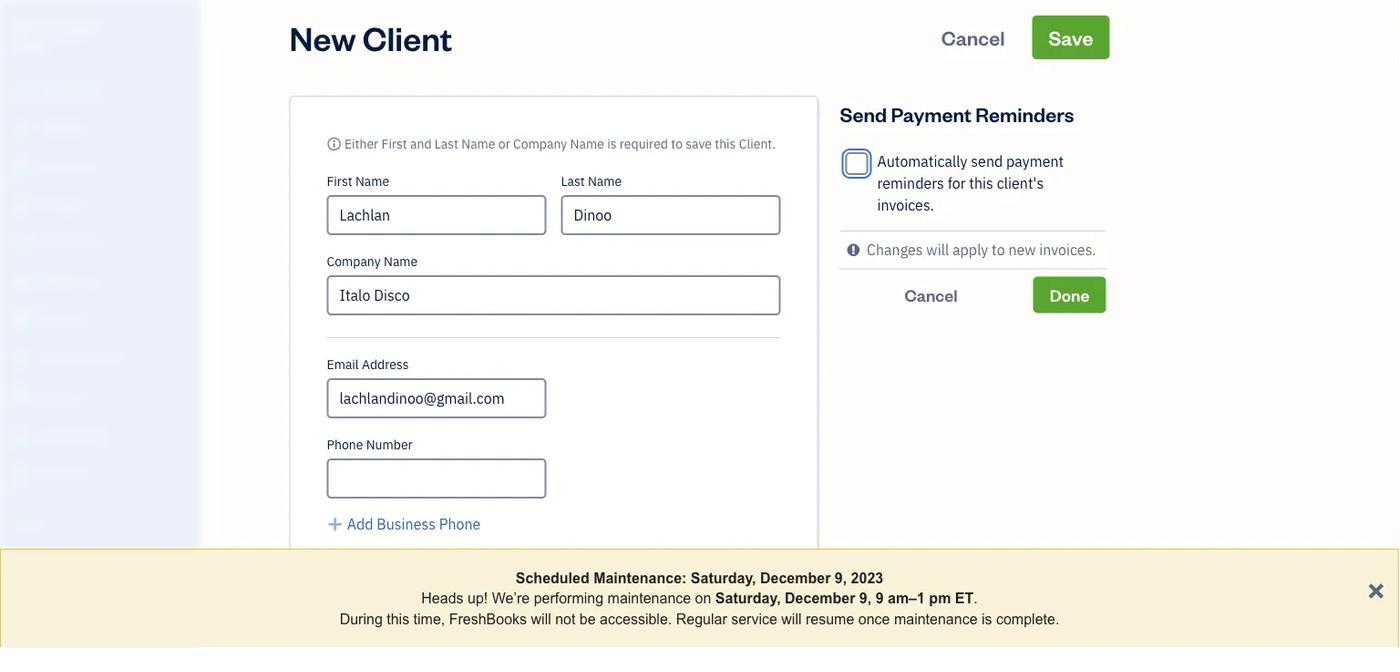 Task type: vqa. For each thing, say whether or not it's contained in the screenshot.
the not
yes



Task type: locate. For each thing, give the bounding box(es) containing it.
maintenance down maintenance:
[[608, 590, 691, 607]]

1 vertical spatial phone
[[439, 515, 481, 534]]

company right the or on the left of the page
[[513, 135, 567, 152]]

add inside add address 'button'
[[347, 610, 373, 629]]

0 vertical spatial and
[[410, 135, 432, 152]]

0 horizontal spatial invoices.
[[877, 196, 934, 215]]

0 vertical spatial december
[[760, 570, 831, 586]]

new client
[[289, 15, 452, 59]]

ruby
[[15, 17, 46, 34]]

team members
[[14, 547, 93, 562]]

dashboard image
[[12, 81, 34, 99]]

is
[[607, 135, 617, 152], [982, 611, 992, 627]]

phone inside add mobile phone button
[[424, 551, 466, 570]]

items and services link
[[5, 573, 195, 605]]

payment
[[891, 101, 972, 127]]

1 vertical spatial to
[[992, 240, 1005, 259]]

name left the or on the left of the page
[[461, 135, 495, 152]]

phone
[[327, 436, 363, 453], [439, 515, 481, 534], [424, 551, 466, 570]]

1 horizontal spatial first
[[382, 135, 407, 152]]

reminders
[[877, 174, 944, 193]]

cancel
[[941, 24, 1005, 50], [905, 284, 958, 305]]

client image
[[12, 119, 34, 138]]

2 vertical spatial add
[[347, 610, 373, 629]]

1 vertical spatial invoices.
[[1039, 240, 1096, 259]]

add
[[347, 515, 373, 534], [347, 551, 373, 570], [347, 610, 373, 629]]

add address
[[347, 610, 430, 629]]

changes will apply to new invoices.
[[867, 240, 1096, 259]]

this down send
[[969, 174, 993, 193]]

primary image
[[327, 135, 341, 152]]

project image
[[12, 311, 34, 329]]

0 vertical spatial address
[[362, 356, 409, 373]]

saturday, up the service
[[715, 590, 781, 607]]

this inside 'automatically send payment reminders for this client's invoices.'
[[969, 174, 993, 193]]

0 horizontal spatial is
[[607, 135, 617, 152]]

resume
[[806, 611, 854, 627]]

1 vertical spatial plus image
[[327, 550, 344, 572]]

changes
[[867, 240, 923, 259]]

to
[[671, 135, 683, 152], [992, 240, 1005, 259]]

et
[[955, 590, 974, 607]]

add left the mobile
[[347, 551, 373, 570]]

add for add business phone
[[347, 515, 373, 534]]

add left business
[[347, 515, 373, 534]]

0 vertical spatial last
[[435, 135, 458, 152]]

plus image
[[327, 609, 344, 631]]

heads
[[421, 590, 464, 607]]

cancel button
[[925, 15, 1021, 59], [840, 277, 1022, 313]]

first right either
[[382, 135, 407, 152]]

will left apply
[[926, 240, 949, 259]]

first down primary icon
[[327, 173, 352, 190]]

1 horizontal spatial will
[[781, 611, 802, 627]]

maintenance down pm
[[894, 611, 978, 627]]

name down required on the left of page
[[588, 173, 622, 190]]

team
[[14, 547, 42, 562]]

either
[[344, 135, 379, 152]]

last name
[[561, 173, 622, 190]]

service
[[731, 611, 777, 627]]

first
[[382, 135, 407, 152], [327, 173, 352, 190]]

freshbooks
[[449, 611, 527, 627]]

address inside add address 'button'
[[377, 610, 430, 629]]

cancel up send payment reminders
[[941, 24, 1005, 50]]

email address
[[327, 356, 409, 373]]

1 vertical spatial and
[[44, 581, 63, 596]]

0 horizontal spatial 9,
[[835, 570, 847, 586]]

company down "first name"
[[327, 253, 381, 270]]

for
[[948, 174, 966, 193]]

0 horizontal spatial last
[[435, 135, 458, 152]]

1 horizontal spatial 9,
[[859, 590, 872, 607]]

saturday,
[[691, 570, 756, 586], [715, 590, 781, 607]]

phone for add business phone
[[439, 515, 481, 534]]

0 vertical spatial to
[[671, 135, 683, 152]]

address down heads
[[377, 610, 430, 629]]

last down either first and last name or company name is required to save this client.
[[561, 173, 585, 190]]

name
[[461, 135, 495, 152], [570, 135, 604, 152], [355, 173, 389, 190], [588, 173, 622, 190], [384, 253, 418, 270]]

plus image for add business phone
[[327, 513, 344, 535]]

plus image
[[327, 513, 344, 535], [327, 550, 344, 572]]

name up last name
[[570, 135, 604, 152]]

reminders
[[976, 101, 1074, 127]]

main element
[[0, 0, 246, 648]]

0 horizontal spatial and
[[44, 581, 63, 596]]

team members link
[[5, 540, 195, 572]]

plus image for add mobile phone
[[327, 550, 344, 572]]

phone down phone number 'text box'
[[439, 515, 481, 534]]

is left required on the left of page
[[607, 135, 617, 152]]

client's
[[997, 174, 1044, 193]]

add inside add business phone button
[[347, 515, 373, 534]]

9,
[[835, 570, 847, 586], [859, 590, 872, 607]]

phone inside add business phone button
[[439, 515, 481, 534]]

address right email
[[362, 356, 409, 373]]

either first and last name or company name is required to save this client.
[[344, 135, 776, 152]]

last left the or on the left of the page
[[435, 135, 458, 152]]

add mobile phone
[[347, 551, 466, 570]]

address for email address
[[362, 356, 409, 373]]

1 add from the top
[[347, 515, 373, 534]]

1 horizontal spatial maintenance
[[894, 611, 978, 627]]

this right 'save'
[[715, 135, 736, 152]]

2 horizontal spatial will
[[926, 240, 949, 259]]

9, left 2023
[[835, 570, 847, 586]]

and
[[410, 135, 432, 152], [44, 581, 63, 596]]

0 vertical spatial company
[[513, 135, 567, 152]]

0 vertical spatial first
[[382, 135, 407, 152]]

Last Name text field
[[561, 195, 781, 235]]

2 plus image from the top
[[327, 550, 344, 572]]

items
[[14, 581, 42, 596]]

send
[[840, 101, 887, 127]]

complete.
[[996, 611, 1059, 627]]

will right the service
[[781, 611, 802, 627]]

2 horizontal spatial this
[[969, 174, 993, 193]]

plus image up plus icon
[[327, 550, 344, 572]]

this
[[715, 135, 736, 152], [969, 174, 993, 193], [387, 611, 409, 627]]

not
[[555, 611, 576, 627]]

add inside add mobile phone button
[[347, 551, 373, 570]]

9, left 9
[[859, 590, 872, 607]]

2 vertical spatial phone
[[424, 551, 466, 570]]

client.
[[739, 135, 776, 152]]

1 plus image from the top
[[327, 513, 344, 535]]

1 vertical spatial cancel
[[905, 284, 958, 305]]

last
[[435, 135, 458, 152], [561, 173, 585, 190]]

cancel button down changes
[[840, 277, 1022, 313]]

0 vertical spatial this
[[715, 135, 736, 152]]

scheduled maintenance: saturday, december 9, 2023 heads up! we're performing maintenance on saturday, december 9, 9 am–1 pm et . during this time, freshbooks will not be accessible. regular service will resume once maintenance is complete.
[[340, 570, 1059, 627]]

estimate image
[[12, 158, 34, 176]]

1 horizontal spatial is
[[982, 611, 992, 627]]

scheduled
[[516, 570, 589, 586]]

0 vertical spatial maintenance
[[608, 590, 691, 607]]

pm
[[929, 590, 951, 607]]

will
[[926, 240, 949, 259], [531, 611, 551, 627], [781, 611, 802, 627]]

1 vertical spatial is
[[982, 611, 992, 627]]

required
[[620, 135, 668, 152]]

to left new
[[992, 240, 1005, 259]]

and right either
[[410, 135, 432, 152]]

1 vertical spatial this
[[969, 174, 993, 193]]

number
[[366, 436, 413, 453]]

1 horizontal spatial this
[[715, 135, 736, 152]]

report image
[[12, 464, 34, 482]]

phone left number on the left bottom
[[327, 436, 363, 453]]

0 vertical spatial invoices.
[[877, 196, 934, 215]]

invoices. down reminders
[[877, 196, 934, 215]]

address
[[362, 356, 409, 373], [377, 610, 430, 629]]

1 vertical spatial company
[[327, 253, 381, 270]]

× dialog
[[0, 549, 1399, 648]]

save
[[1049, 24, 1093, 50]]

0 vertical spatial 9,
[[835, 570, 847, 586]]

be
[[580, 611, 596, 627]]

1 vertical spatial 9,
[[859, 590, 872, 607]]

send payment reminders
[[840, 101, 1074, 127]]

name down first name text field
[[384, 253, 418, 270]]

invoices. up done
[[1039, 240, 1096, 259]]

mobile
[[377, 551, 421, 570]]

1 horizontal spatial company
[[513, 135, 567, 152]]

phone up heads
[[424, 551, 466, 570]]

company
[[513, 135, 567, 152], [327, 253, 381, 270]]

maintenance
[[608, 590, 691, 607], [894, 611, 978, 627]]

0 vertical spatial cancel button
[[925, 15, 1021, 59]]

Phone Number text field
[[327, 458, 546, 499]]

accessible.
[[600, 611, 672, 627]]

0 vertical spatial plus image
[[327, 513, 344, 535]]

this left time,
[[387, 611, 409, 627]]

phone for add mobile phone
[[424, 551, 466, 570]]

and inside main element
[[44, 581, 63, 596]]

to left 'save'
[[671, 135, 683, 152]]

name down either
[[355, 173, 389, 190]]

3 add from the top
[[347, 610, 373, 629]]

december
[[760, 570, 831, 586], [785, 590, 855, 607]]

plus image left business
[[327, 513, 344, 535]]

cancel down changes
[[905, 284, 958, 305]]

1 vertical spatial first
[[327, 173, 352, 190]]

and right items
[[44, 581, 63, 596]]

1 vertical spatial address
[[377, 610, 430, 629]]

0 horizontal spatial will
[[531, 611, 551, 627]]

2023
[[851, 570, 883, 586]]

2 add from the top
[[347, 551, 373, 570]]

company name
[[327, 253, 418, 270]]

done
[[1050, 284, 1090, 305]]

1 horizontal spatial last
[[561, 173, 585, 190]]

1 vertical spatial add
[[347, 551, 373, 570]]

0 horizontal spatial to
[[671, 135, 683, 152]]

ruby oranges owner
[[15, 17, 100, 51]]

add business phone
[[347, 515, 481, 534]]

timer image
[[12, 349, 34, 367]]

saturday, up on
[[691, 570, 756, 586]]

0 horizontal spatial this
[[387, 611, 409, 627]]

apps link
[[5, 506, 195, 538]]

2 vertical spatial this
[[387, 611, 409, 627]]

will left not
[[531, 611, 551, 627]]

1 horizontal spatial and
[[410, 135, 432, 152]]

cancel button up send payment reminders
[[925, 15, 1021, 59]]

is left complete.
[[982, 611, 992, 627]]

0 vertical spatial add
[[347, 515, 373, 534]]

oranges
[[49, 17, 100, 34]]

add right plus icon
[[347, 610, 373, 629]]



Task type: describe. For each thing, give the bounding box(es) containing it.
on
[[695, 590, 711, 607]]

1 vertical spatial december
[[785, 590, 855, 607]]

1 vertical spatial maintenance
[[894, 611, 978, 627]]

services
[[66, 581, 110, 596]]

owner
[[15, 36, 51, 51]]

0 horizontal spatial first
[[327, 173, 352, 190]]

automatically send payment reminders for this client's invoices.
[[877, 152, 1064, 215]]

save
[[686, 135, 712, 152]]

9
[[876, 590, 884, 607]]

maintenance:
[[594, 570, 687, 586]]

once
[[858, 611, 890, 627]]

apps
[[14, 514, 41, 529]]

performing
[[534, 590, 604, 607]]

expense image
[[12, 273, 34, 291]]

payment image
[[12, 234, 34, 252]]

1 vertical spatial last
[[561, 173, 585, 190]]

address for add address
[[377, 610, 430, 629]]

regular
[[676, 611, 727, 627]]

money image
[[12, 387, 34, 406]]

this inside scheduled maintenance: saturday, december 9, 2023 heads up! we're performing maintenance on saturday, december 9, 9 am–1 pm et . during this time, freshbooks will not be accessible. regular service will resume once maintenance is complete.
[[387, 611, 409, 627]]

payment
[[1006, 152, 1064, 171]]

first name
[[327, 173, 389, 190]]

we're
[[492, 590, 530, 607]]

add for add address
[[347, 610, 373, 629]]

is inside scheduled maintenance: saturday, december 9, 2023 heads up! we're performing maintenance on saturday, december 9, 9 am–1 pm et . during this time, freshbooks will not be accessible. regular service will resume once maintenance is complete.
[[982, 611, 992, 627]]

business
[[377, 515, 436, 534]]

invoices. inside 'automatically send payment reminders for this client's invoices.'
[[877, 196, 934, 215]]

client
[[363, 15, 452, 59]]

name for first name
[[355, 173, 389, 190]]

1 horizontal spatial to
[[992, 240, 1005, 259]]

× button
[[1368, 572, 1385, 606]]

or
[[498, 135, 510, 152]]

0 horizontal spatial maintenance
[[608, 590, 691, 607]]

invoice image
[[12, 196, 34, 214]]

apply
[[953, 240, 988, 259]]

exclamationcircle image
[[847, 239, 860, 261]]

add mobile phone button
[[327, 550, 466, 572]]

.
[[974, 590, 978, 607]]

add business phone button
[[327, 513, 481, 535]]

Company Name text field
[[327, 275, 781, 315]]

add address button
[[327, 609, 430, 631]]

name for last name
[[588, 173, 622, 190]]

members
[[45, 547, 93, 562]]

automatically
[[877, 152, 968, 171]]

time,
[[413, 611, 445, 627]]

during
[[340, 611, 383, 627]]

add for add mobile phone
[[347, 551, 373, 570]]

up!
[[468, 590, 488, 607]]

0 vertical spatial phone
[[327, 436, 363, 453]]

×
[[1368, 572, 1385, 606]]

email
[[327, 356, 359, 373]]

phone number
[[327, 436, 413, 453]]

items and services
[[14, 581, 110, 596]]

First Name text field
[[327, 195, 546, 235]]

chart image
[[12, 426, 34, 444]]

1 horizontal spatial invoices.
[[1039, 240, 1096, 259]]

am–1
[[888, 590, 925, 607]]

new
[[289, 15, 356, 59]]

0 vertical spatial saturday,
[[691, 570, 756, 586]]

new
[[1008, 240, 1036, 259]]

1 vertical spatial saturday,
[[715, 590, 781, 607]]

name for company name
[[384, 253, 418, 270]]

send
[[971, 152, 1003, 171]]

done button
[[1033, 277, 1106, 313]]

1 vertical spatial cancel button
[[840, 277, 1022, 313]]

0 horizontal spatial company
[[327, 253, 381, 270]]

Email Address text field
[[327, 378, 546, 418]]

save button
[[1032, 15, 1110, 59]]

0 vertical spatial cancel
[[941, 24, 1005, 50]]

0 vertical spatial is
[[607, 135, 617, 152]]



